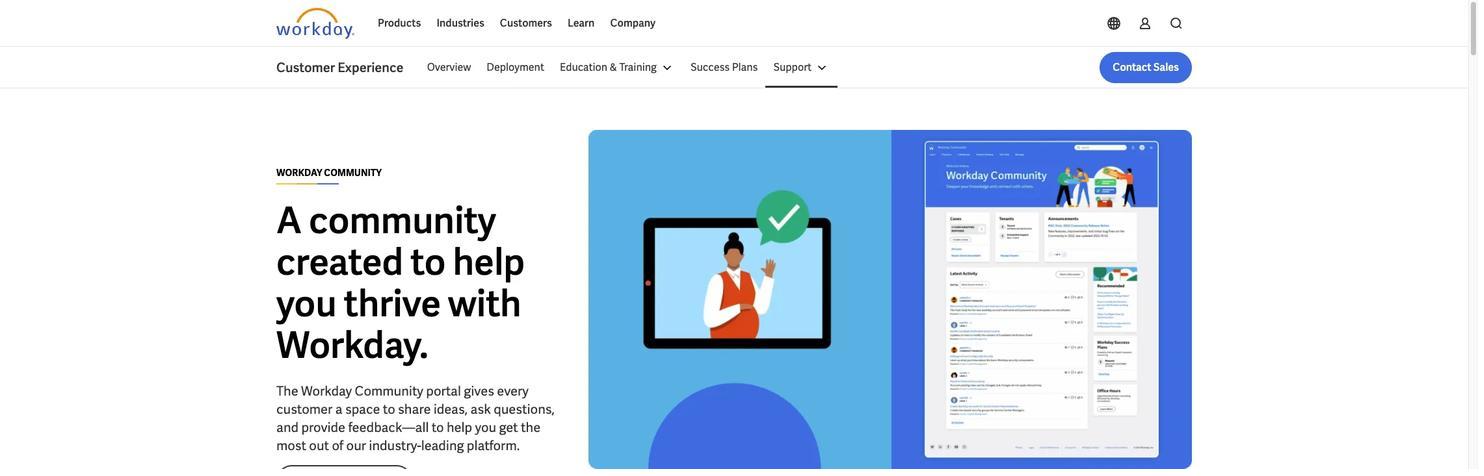 Task type: describe. For each thing, give the bounding box(es) containing it.
community portal
[[355, 383, 461, 400]]

gives
[[464, 383, 494, 400]]

learn
[[568, 16, 595, 30]]

the workday community portal gives every customer a space to share ideas, ask questions, and provide feedback—all to help you get the most out of our industry-leading platform.
[[276, 383, 555, 454]]

community
[[309, 197, 496, 244]]

and
[[276, 419, 299, 436]]

go to the homepage image
[[276, 8, 354, 39]]

of
[[332, 437, 344, 454]]

sales
[[1154, 60, 1179, 74]]

training
[[619, 60, 657, 74]]

success plans
[[691, 60, 758, 74]]

you inside the workday community portal gives every customer a space to share ideas, ask questions, and provide feedback—all to help you get the most out of our industry-leading platform.
[[475, 419, 496, 436]]

company
[[610, 16, 656, 30]]

a community created to help you thrive with workday.
[[276, 197, 525, 369]]

help inside a community created to help you thrive with workday.
[[453, 238, 525, 286]]

a
[[276, 197, 302, 244]]

overview
[[427, 60, 471, 74]]

list containing overview
[[419, 52, 1192, 83]]

leading
[[421, 437, 464, 454]]

to inside a community created to help you thrive with workday.
[[411, 238, 446, 286]]

workday
[[276, 167, 322, 179]]

learn button
[[560, 8, 603, 39]]

plans
[[732, 60, 758, 74]]

education
[[560, 60, 608, 74]]

1 vertical spatial to
[[383, 401, 395, 418]]

ask
[[471, 401, 491, 418]]

contact sales
[[1113, 60, 1179, 74]]

you inside a community created to help you thrive with workday.
[[276, 280, 337, 327]]

experience
[[338, 59, 404, 76]]

our
[[346, 437, 366, 454]]

share
[[398, 401, 431, 418]]

with
[[448, 280, 521, 327]]



Task type: locate. For each thing, give the bounding box(es) containing it.
out
[[309, 437, 329, 454]]

education & training button
[[552, 52, 683, 83]]

education & training
[[560, 60, 657, 74]]

customer experience
[[276, 59, 404, 76]]

help
[[453, 238, 525, 286], [447, 419, 472, 436]]

created
[[276, 238, 403, 286]]

you
[[276, 280, 337, 327], [475, 419, 496, 436]]

0 vertical spatial help
[[453, 238, 525, 286]]

support button
[[766, 52, 838, 83]]

most
[[276, 437, 306, 454]]

menu containing overview
[[419, 52, 838, 83]]

support
[[774, 60, 812, 74]]

provide
[[301, 419, 345, 436]]

overview link
[[419, 52, 479, 83]]

every
[[497, 383, 529, 400]]

workday
[[301, 383, 352, 400]]

customer experience link
[[276, 59, 419, 77]]

help inside the workday community portal gives every customer a space to share ideas, ask questions, and provide feedback—all to help you get the most out of our industry-leading platform.
[[447, 419, 472, 436]]

platform.
[[467, 437, 520, 454]]

deployment link
[[479, 52, 552, 83]]

community
[[324, 167, 382, 179]]

the
[[276, 383, 298, 400]]

get
[[499, 419, 518, 436]]

customer
[[276, 59, 335, 76]]

products
[[378, 16, 421, 30]]

customer
[[276, 401, 333, 418]]

industries
[[437, 16, 484, 30]]

0 vertical spatial you
[[276, 280, 337, 327]]

space
[[345, 401, 380, 418]]

1 horizontal spatial you
[[475, 419, 496, 436]]

deployment
[[487, 60, 544, 74]]

thrive
[[344, 280, 441, 327]]

contact sales link
[[1100, 52, 1192, 83]]

0 vertical spatial to
[[411, 238, 446, 286]]

&
[[610, 60, 617, 74]]

customers button
[[492, 8, 560, 39]]

2 vertical spatial to
[[432, 419, 444, 436]]

ideas,
[[434, 401, 468, 418]]

0 horizontal spatial you
[[276, 280, 337, 327]]

the
[[521, 419, 541, 436]]

success
[[691, 60, 730, 74]]

list
[[419, 52, 1192, 83]]

menu
[[419, 52, 838, 83]]

workday community
[[276, 167, 382, 179]]

1 vertical spatial help
[[447, 419, 472, 436]]

'' image
[[589, 130, 1192, 470]]

workday.
[[276, 322, 428, 369]]

feedback—all
[[348, 419, 429, 436]]

1 vertical spatial you
[[475, 419, 496, 436]]

contact
[[1113, 60, 1151, 74]]

company button
[[603, 8, 663, 39]]

products button
[[370, 8, 429, 39]]

a
[[335, 401, 342, 418]]

questions,
[[494, 401, 555, 418]]

customers
[[500, 16, 552, 30]]

industry-
[[369, 437, 421, 454]]

to
[[411, 238, 446, 286], [383, 401, 395, 418], [432, 419, 444, 436]]

success plans link
[[683, 52, 766, 83]]

industries button
[[429, 8, 492, 39]]



Task type: vqa. For each thing, say whether or not it's contained in the screenshot.
'GO TO THE HOMEPAGE' IMAGE
yes



